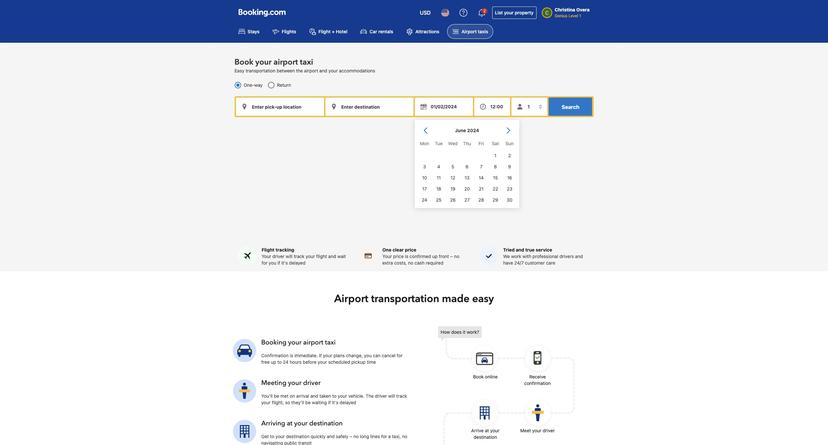Task type: describe. For each thing, give the bounding box(es) containing it.
cash
[[415, 260, 425, 266]]

change,
[[346, 353, 363, 359]]

delayed inside 'you'll be met on arrival and taken to your vehicle. the driver will track your flight, so they'll be waiting if it's delayed'
[[340, 400, 356, 406]]

1 vertical spatial airport
[[304, 68, 318, 74]]

rentals
[[379, 29, 393, 34]]

the
[[296, 68, 303, 74]]

flight tracking your driver will track your flight and wait for you if it's delayed
[[262, 247, 346, 266]]

confirmed
[[410, 254, 431, 259]]

destination for arrive at your destination
[[474, 435, 497, 440]]

airport for airport transportation made easy
[[334, 292, 369, 306]]

overa
[[577, 7, 590, 12]]

15 button
[[488, 172, 503, 183]]

1 inside "button"
[[494, 153, 496, 158]]

scheduled
[[328, 360, 350, 365]]

4
[[437, 164, 440, 169]]

arriving
[[261, 419, 285, 428]]

required
[[426, 260, 444, 266]]

01/02/2024
[[431, 104, 457, 109]]

12 button
[[446, 172, 460, 183]]

01/02/2024 button
[[415, 98, 473, 116]]

book for online
[[473, 374, 484, 380]]

20
[[464, 186, 470, 192]]

27 button
[[460, 195, 474, 206]]

for for flight tracking your driver will track your flight and wait for you if it's delayed
[[262, 260, 268, 266]]

airport taxis
[[462, 29, 488, 34]]

will inside 'you'll be met on arrival and taken to your vehicle. the driver will track your flight, so they'll be waiting if it's delayed'
[[388, 394, 395, 399]]

tried
[[503, 247, 515, 253]]

wait
[[337, 254, 346, 259]]

11 button
[[432, 172, 446, 183]]

24 inside button
[[422, 197, 427, 203]]

3
[[423, 164, 426, 169]]

list your property link
[[492, 7, 537, 19]]

5 button
[[446, 161, 460, 172]]

26 button
[[446, 195, 460, 206]]

booking airport taxi image for booking your airport taxi
[[233, 339, 256, 362]]

your inside arrive at your destination
[[490, 428, 500, 434]]

taxi for book
[[300, 57, 313, 68]]

your right if
[[323, 353, 332, 359]]

flight,
[[272, 400, 284, 406]]

1 horizontal spatial 2
[[508, 153, 511, 158]]

taxi,
[[392, 434, 401, 440]]

airport taxis link
[[447, 24, 494, 39]]

your up immediate.
[[288, 338, 302, 347]]

10
[[422, 175, 427, 181]]

june 2024
[[455, 128, 479, 133]]

24 inside confirmation is immediate. if your plans change, you can cancel for free up to 24 hours before your scheduled pickup time
[[283, 360, 289, 365]]

up inside "one clear price your price is confirmed up front – no extra costs, no cash required"
[[432, 254, 438, 259]]

it's inside 'you'll be met on arrival and taken to your vehicle. the driver will track your flight, so they'll be waiting if it's delayed'
[[332, 400, 339, 406]]

attractions
[[416, 29, 440, 34]]

hotel
[[336, 29, 348, 34]]

12:00
[[490, 104, 503, 109]]

work?
[[467, 330, 479, 335]]

20 button
[[460, 183, 474, 195]]

transportation inside book your airport taxi easy transportation between the airport and your accommodations
[[246, 68, 276, 74]]

your left accommodations
[[329, 68, 338, 74]]

fri
[[479, 141, 484, 146]]

work
[[511, 254, 521, 259]]

driver inside the flight tracking your driver will track your flight and wait for you if it's delayed
[[272, 254, 285, 259]]

meeting your driver
[[261, 379, 321, 388]]

arrival
[[296, 394, 309, 399]]

how does it work?
[[441, 330, 479, 335]]

your up way on the left
[[255, 57, 272, 68]]

between
[[277, 68, 295, 74]]

flight
[[316, 254, 327, 259]]

the
[[366, 394, 374, 399]]

easy
[[472, 292, 494, 306]]

list
[[495, 10, 503, 15]]

pickup
[[351, 360, 366, 365]]

6
[[466, 164, 469, 169]]

your up transit
[[294, 419, 308, 428]]

1 vertical spatial price
[[393, 254, 404, 259]]

no left cash
[[408, 260, 414, 266]]

get to your destination quickly and safely – no long lines for a taxi, no navigating public transit
[[261, 434, 407, 445]]

hours
[[290, 360, 302, 365]]

your inside the list your property link
[[504, 10, 514, 15]]

to inside get to your destination quickly and safely – no long lines for a taxi, no navigating public transit
[[270, 434, 274, 440]]

flights
[[282, 29, 296, 34]]

16
[[507, 175, 512, 181]]

0 horizontal spatial 2
[[484, 8, 486, 13]]

1 inside christina overa genius level 1
[[580, 13, 581, 18]]

list your property
[[495, 10, 534, 15]]

17
[[422, 186, 427, 192]]

search button
[[549, 98, 592, 116]]

before
[[303, 360, 317, 365]]

and inside get to your destination quickly and safely – no long lines for a taxi, no navigating public transit
[[327, 434, 335, 440]]

taken
[[320, 394, 331, 399]]

june
[[455, 128, 466, 133]]

– inside "one clear price your price is confirmed up front – no extra costs, no cash required"
[[450, 254, 453, 259]]

property
[[515, 10, 534, 15]]

public
[[284, 441, 297, 445]]

29
[[493, 197, 498, 203]]

driver inside 'you'll be met on arrival and taken to your vehicle. the driver will track your flight, so they'll be waiting if it's delayed'
[[375, 394, 387, 399]]

flight for flight tracking your driver will track your flight and wait for you if it's delayed
[[262, 247, 275, 253]]

22 button
[[488, 183, 503, 195]]

accommodations
[[339, 68, 375, 74]]

clear
[[393, 247, 404, 253]]

29 button
[[488, 195, 503, 206]]

thu
[[463, 141, 471, 146]]

flight for flight + hotel
[[319, 29, 331, 34]]

for inside get to your destination quickly and safely – no long lines for a taxi, no navigating public transit
[[381, 434, 387, 440]]

stays link
[[233, 24, 265, 39]]

delayed inside the flight tracking your driver will track your flight and wait for you if it's delayed
[[289, 260, 306, 266]]

you'll
[[261, 394, 273, 399]]

23 button
[[503, 183, 517, 195]]

– inside get to your destination quickly and safely – no long lines for a taxi, no navigating public transit
[[350, 434, 352, 440]]

stays
[[248, 29, 260, 34]]

13 button
[[460, 172, 474, 183]]

14 button
[[474, 172, 488, 183]]

18
[[436, 186, 441, 192]]

no right front
[[454, 254, 460, 259]]

28
[[478, 197, 484, 203]]

christina
[[555, 7, 575, 12]]

a
[[388, 434, 391, 440]]

1 vertical spatial 2 button
[[503, 150, 517, 161]]

15
[[493, 175, 498, 181]]

for for confirmation is immediate. if your plans change, you can cancel for free up to 24 hours before your scheduled pickup time
[[397, 353, 403, 359]]

+
[[332, 29, 335, 34]]

have
[[503, 260, 513, 266]]

meeting
[[261, 379, 287, 388]]

arriving at your destination
[[261, 419, 343, 428]]



Task type: vqa. For each thing, say whether or not it's contained in the screenshot.
left new
no



Task type: locate. For each thing, give the bounding box(es) containing it.
delayed down the vehicle.
[[340, 400, 356, 406]]

driver
[[272, 254, 285, 259], [303, 379, 321, 388], [375, 394, 387, 399], [543, 428, 555, 434]]

cancel
[[382, 353, 396, 359]]

arrive at your destination
[[471, 428, 500, 440]]

0 horizontal spatial be
[[274, 394, 279, 399]]

1 horizontal spatial if
[[328, 400, 331, 406]]

0 vertical spatial price
[[405, 247, 417, 253]]

booking airport taxi image for meeting your driver
[[233, 380, 256, 403]]

1 horizontal spatial delayed
[[340, 400, 356, 406]]

9
[[508, 164, 511, 169]]

0 horizontal spatial 1
[[494, 153, 496, 158]]

easy
[[235, 68, 244, 74]]

plans
[[334, 353, 345, 359]]

made
[[442, 292, 470, 306]]

price
[[405, 247, 417, 253], [393, 254, 404, 259]]

your inside the flight tracking your driver will track your flight and wait for you if it's delayed
[[306, 254, 315, 259]]

2 button
[[474, 5, 490, 21], [503, 150, 517, 161]]

1 horizontal spatial 1
[[580, 13, 581, 18]]

airport up between
[[274, 57, 298, 68]]

0 horizontal spatial flight
[[262, 247, 275, 253]]

1 vertical spatial you
[[364, 353, 372, 359]]

1 your from the left
[[262, 254, 271, 259]]

driver right meet
[[543, 428, 555, 434]]

how
[[441, 330, 450, 335]]

is inside "one clear price your price is confirmed up front – no extra costs, no cash required"
[[405, 254, 409, 259]]

vehicle.
[[348, 394, 365, 399]]

true
[[526, 247, 535, 253]]

2 button left the list
[[474, 5, 490, 21]]

1 horizontal spatial transportation
[[371, 292, 439, 306]]

you inside confirmation is immediate. if your plans change, you can cancel for free up to 24 hours before your scheduled pickup time
[[364, 353, 372, 359]]

tried and true service we work with professional drivers and have 24/7 customer care
[[503, 247, 583, 266]]

0 horizontal spatial delayed
[[289, 260, 306, 266]]

24 down 17 button
[[422, 197, 427, 203]]

1 horizontal spatial airport
[[462, 29, 477, 34]]

0 vertical spatial 1
[[580, 13, 581, 18]]

track down tracking
[[294, 254, 305, 259]]

extra
[[383, 260, 393, 266]]

10 button
[[417, 172, 432, 183]]

to inside 'you'll be met on arrival and taken to your vehicle. the driver will track your flight, so they'll be waiting if it's delayed'
[[332, 394, 337, 399]]

2 button up the 9
[[503, 150, 517, 161]]

airport for airport taxis
[[462, 29, 477, 34]]

tracking
[[276, 247, 294, 253]]

airport up if
[[303, 338, 323, 347]]

and inside the flight tracking your driver will track your flight and wait for you if it's delayed
[[328, 254, 336, 259]]

track inside the flight tracking your driver will track your flight and wait for you if it's delayed
[[294, 254, 305, 259]]

be
[[274, 394, 279, 399], [305, 400, 311, 406]]

taxis
[[478, 29, 488, 34]]

8
[[494, 164, 497, 169]]

your down if
[[318, 360, 327, 365]]

17 button
[[417, 183, 432, 195]]

1 vertical spatial 2
[[508, 153, 511, 158]]

0 horizontal spatial price
[[393, 254, 404, 259]]

your inside get to your destination quickly and safely – no long lines for a taxi, no navigating public transit
[[276, 434, 285, 440]]

to right taken
[[332, 394, 337, 399]]

it's down tracking
[[282, 260, 288, 266]]

1 horizontal spatial –
[[450, 254, 453, 259]]

service
[[536, 247, 552, 253]]

– right safely at the bottom left of the page
[[350, 434, 352, 440]]

0 horizontal spatial it's
[[282, 260, 288, 266]]

24 button
[[417, 195, 432, 206]]

booking.com online hotel reservations image
[[239, 9, 286, 17]]

level
[[569, 13, 578, 18]]

and left safely at the bottom left of the page
[[327, 434, 335, 440]]

be down arrival
[[305, 400, 311, 406]]

up inside confirmation is immediate. if your plans change, you can cancel for free up to 24 hours before your scheduled pickup time
[[271, 360, 276, 365]]

1 vertical spatial if
[[328, 400, 331, 406]]

0 horizontal spatial book
[[235, 57, 253, 68]]

1 vertical spatial up
[[271, 360, 276, 365]]

and right 'drivers'
[[575, 254, 583, 259]]

and inside 'you'll be met on arrival and taken to your vehicle. the driver will track your flight, so they'll be waiting if it's delayed'
[[311, 394, 318, 399]]

to down "confirmation"
[[278, 360, 282, 365]]

0 vertical spatial book
[[235, 57, 253, 68]]

meet
[[520, 428, 531, 434]]

1 horizontal spatial flight
[[319, 29, 331, 34]]

1 vertical spatial be
[[305, 400, 311, 406]]

track right the
[[396, 394, 407, 399]]

1 horizontal spatial will
[[388, 394, 395, 399]]

booking airport taxi image for arriving at your destination
[[233, 420, 256, 443]]

book left online
[[473, 374, 484, 380]]

1 vertical spatial it's
[[332, 400, 339, 406]]

will right the
[[388, 394, 395, 399]]

met
[[281, 394, 289, 399]]

it's
[[282, 260, 288, 266], [332, 400, 339, 406]]

1 vertical spatial track
[[396, 394, 407, 399]]

attractions link
[[401, 24, 445, 39]]

0 vertical spatial flight
[[319, 29, 331, 34]]

taxi inside book your airport taxi easy transportation between the airport and your accommodations
[[300, 57, 313, 68]]

transit
[[298, 441, 312, 445]]

you'll be met on arrival and taken to your vehicle. the driver will track your flight, so they'll be waiting if it's delayed
[[261, 394, 407, 406]]

booking airport taxi image
[[438, 327, 575, 445], [233, 339, 256, 362], [233, 380, 256, 403], [233, 420, 256, 443]]

for inside confirmation is immediate. if your plans change, you can cancel for free up to 24 hours before your scheduled pickup time
[[397, 353, 403, 359]]

at right arrive
[[485, 428, 489, 434]]

up up required
[[432, 254, 438, 259]]

track inside 'you'll be met on arrival and taken to your vehicle. the driver will track your flight, so they'll be waiting if it's delayed'
[[396, 394, 407, 399]]

destination
[[309, 419, 343, 428], [286, 434, 310, 440], [474, 435, 497, 440]]

if down tracking
[[278, 260, 280, 266]]

0 horizontal spatial if
[[278, 260, 280, 266]]

24 left hours
[[283, 360, 289, 365]]

– right front
[[450, 254, 453, 259]]

1 vertical spatial for
[[397, 353, 403, 359]]

8 button
[[488, 161, 503, 172]]

your inside "one clear price your price is confirmed up front – no extra costs, no cash required"
[[383, 254, 392, 259]]

does
[[451, 330, 462, 335]]

1 vertical spatial 1
[[494, 153, 496, 158]]

lines
[[370, 434, 380, 440]]

is up costs,
[[405, 254, 409, 259]]

taxi for booking
[[325, 338, 336, 347]]

receive
[[530, 374, 546, 380]]

2 vertical spatial airport
[[303, 338, 323, 347]]

0 horizontal spatial up
[[271, 360, 276, 365]]

book for your
[[235, 57, 253, 68]]

one
[[383, 247, 392, 253]]

long
[[360, 434, 369, 440]]

2 your from the left
[[383, 254, 392, 259]]

your right arrive
[[490, 428, 500, 434]]

0 vertical spatial for
[[262, 260, 268, 266]]

1 horizontal spatial to
[[278, 360, 282, 365]]

if inside the flight tracking your driver will track your flight and wait for you if it's delayed
[[278, 260, 280, 266]]

book up easy at the left top of page
[[235, 57, 253, 68]]

to up navigating
[[270, 434, 274, 440]]

0 vertical spatial airport
[[462, 29, 477, 34]]

2 horizontal spatial to
[[332, 394, 337, 399]]

your left the vehicle.
[[338, 394, 347, 399]]

if inside 'you'll be met on arrival and taken to your vehicle. the driver will track your flight, so they'll be waiting if it's delayed'
[[328, 400, 331, 406]]

7
[[480, 164, 483, 169]]

genius
[[555, 13, 568, 18]]

driver right the
[[375, 394, 387, 399]]

1 up 8
[[494, 153, 496, 158]]

19 button
[[446, 183, 460, 195]]

and up work
[[516, 247, 524, 253]]

1 horizontal spatial you
[[364, 353, 372, 359]]

1 horizontal spatial 24
[[422, 197, 427, 203]]

0 vertical spatial airport
[[274, 57, 298, 68]]

0 horizontal spatial is
[[290, 353, 293, 359]]

0 vertical spatial 2 button
[[474, 5, 490, 21]]

16 button
[[503, 172, 517, 183]]

27
[[464, 197, 470, 203]]

13
[[465, 175, 470, 181]]

free
[[261, 360, 270, 365]]

and
[[319, 68, 327, 74], [516, 247, 524, 253], [328, 254, 336, 259], [575, 254, 583, 259], [311, 394, 318, 399], [327, 434, 335, 440]]

Enter destination text field
[[325, 98, 414, 116]]

2 vertical spatial to
[[270, 434, 274, 440]]

destination inside arrive at your destination
[[474, 435, 497, 440]]

you down tracking
[[269, 260, 276, 266]]

1 vertical spatial delayed
[[340, 400, 356, 406]]

0 vertical spatial transportation
[[246, 68, 276, 74]]

0 vertical spatial 24
[[422, 197, 427, 203]]

1 horizontal spatial price
[[405, 247, 417, 253]]

destination for get to your destination quickly and safely – no long lines for a taxi, no navigating public transit
[[286, 434, 310, 440]]

it's right waiting
[[332, 400, 339, 406]]

search
[[562, 104, 580, 110]]

can
[[373, 353, 381, 359]]

at for arriving
[[287, 419, 293, 428]]

price up 'confirmed'
[[405, 247, 417, 253]]

26
[[450, 197, 456, 203]]

and left wait
[[328, 254, 336, 259]]

1 horizontal spatial taxi
[[325, 338, 336, 347]]

0 horizontal spatial track
[[294, 254, 305, 259]]

0 vertical spatial be
[[274, 394, 279, 399]]

2 horizontal spatial for
[[397, 353, 403, 359]]

destination up quickly
[[309, 419, 343, 428]]

0 horizontal spatial transportation
[[246, 68, 276, 74]]

1 horizontal spatial 2 button
[[503, 150, 517, 161]]

price down clear
[[393, 254, 404, 259]]

0 horizontal spatial your
[[262, 254, 271, 259]]

1 vertical spatial flight
[[262, 247, 275, 253]]

1 horizontal spatial up
[[432, 254, 438, 259]]

0 horizontal spatial airport
[[334, 292, 369, 306]]

car rentals
[[370, 29, 393, 34]]

at for arrive
[[485, 428, 489, 434]]

destination up "public"
[[286, 434, 310, 440]]

0 horizontal spatial for
[[262, 260, 268, 266]]

and right the the on the top left
[[319, 68, 327, 74]]

way
[[254, 82, 263, 88]]

1 horizontal spatial at
[[485, 428, 489, 434]]

0 vertical spatial taxi
[[300, 57, 313, 68]]

delayed
[[289, 260, 306, 266], [340, 400, 356, 406]]

2 vertical spatial for
[[381, 434, 387, 440]]

receive confirmation
[[524, 374, 551, 386]]

Enter pick-up location text field
[[236, 98, 324, 116]]

your right the list
[[504, 10, 514, 15]]

immediate.
[[295, 353, 318, 359]]

taxi up the the on the top left
[[300, 57, 313, 68]]

your up navigating
[[276, 434, 285, 440]]

tue
[[435, 141, 443, 146]]

wed
[[448, 141, 458, 146]]

1 vertical spatial will
[[388, 394, 395, 399]]

to inside confirmation is immediate. if your plans change, you can cancel for free up to 24 hours before your scheduled pickup time
[[278, 360, 282, 365]]

so
[[285, 400, 290, 406]]

0 vertical spatial to
[[278, 360, 282, 365]]

book inside book your airport taxi easy transportation between the airport and your accommodations
[[235, 57, 253, 68]]

0 vertical spatial if
[[278, 260, 280, 266]]

car
[[370, 29, 377, 34]]

5
[[452, 164, 454, 169]]

you up time
[[364, 353, 372, 359]]

for inside the flight tracking your driver will track your flight and wait for you if it's delayed
[[262, 260, 268, 266]]

your left flight
[[306, 254, 315, 259]]

flight
[[319, 29, 331, 34], [262, 247, 275, 253]]

0 horizontal spatial to
[[270, 434, 274, 440]]

1 horizontal spatial be
[[305, 400, 311, 406]]

1 horizontal spatial it's
[[332, 400, 339, 406]]

your right meet
[[532, 428, 542, 434]]

flight inside the flight tracking your driver will track your flight and wait for you if it's delayed
[[262, 247, 275, 253]]

be up 'flight,'
[[274, 394, 279, 399]]

0 vertical spatial you
[[269, 260, 276, 266]]

0 vertical spatial 2
[[484, 8, 486, 13]]

0 vertical spatial up
[[432, 254, 438, 259]]

0 horizontal spatial 2 button
[[474, 5, 490, 21]]

it
[[463, 330, 466, 335]]

it's inside the flight tracking your driver will track your flight and wait for you if it's delayed
[[282, 260, 288, 266]]

they'll
[[291, 400, 304, 406]]

will inside the flight tracking your driver will track your flight and wait for you if it's delayed
[[286, 254, 293, 259]]

0 horizontal spatial will
[[286, 254, 293, 259]]

driver up arrival
[[303, 379, 321, 388]]

your
[[262, 254, 271, 259], [383, 254, 392, 259]]

flight left +
[[319, 29, 331, 34]]

22
[[493, 186, 498, 192]]

destination for arriving at your destination
[[309, 419, 343, 428]]

0 horizontal spatial taxi
[[300, 57, 313, 68]]

airport right the the on the top left
[[304, 68, 318, 74]]

no right taxi,
[[402, 434, 407, 440]]

destination inside get to your destination quickly and safely – no long lines for a taxi, no navigating public transit
[[286, 434, 310, 440]]

drivers
[[560, 254, 574, 259]]

1 vertical spatial 24
[[283, 360, 289, 365]]

one-way
[[244, 82, 263, 88]]

0 vertical spatial –
[[450, 254, 453, 259]]

2
[[484, 8, 486, 13], [508, 153, 511, 158]]

1 horizontal spatial book
[[473, 374, 484, 380]]

your inside the flight tracking your driver will track your flight and wait for you if it's delayed
[[262, 254, 271, 259]]

0 vertical spatial delayed
[[289, 260, 306, 266]]

and inside book your airport taxi easy transportation between the airport and your accommodations
[[319, 68, 327, 74]]

taxi up plans
[[325, 338, 336, 347]]

1 horizontal spatial for
[[381, 434, 387, 440]]

0 horizontal spatial you
[[269, 260, 276, 266]]

0 horizontal spatial at
[[287, 419, 293, 428]]

and up waiting
[[311, 394, 318, 399]]

1 down "overa"
[[580, 13, 581, 18]]

if down taken
[[328, 400, 331, 406]]

costs,
[[394, 260, 407, 266]]

online
[[485, 374, 498, 380]]

flight + hotel
[[319, 29, 348, 34]]

you inside the flight tracking your driver will track your flight and wait for you if it's delayed
[[269, 260, 276, 266]]

airport for booking
[[303, 338, 323, 347]]

confirmation
[[261, 353, 289, 359]]

1 vertical spatial book
[[473, 374, 484, 380]]

1 vertical spatial –
[[350, 434, 352, 440]]

0 vertical spatial is
[[405, 254, 409, 259]]

care
[[546, 260, 555, 266]]

1 vertical spatial is
[[290, 353, 293, 359]]

12:00 button
[[474, 98, 510, 116]]

0 horizontal spatial –
[[350, 434, 352, 440]]

2 left the list
[[484, 8, 486, 13]]

0 vertical spatial it's
[[282, 260, 288, 266]]

6 button
[[460, 161, 474, 172]]

driver down tracking
[[272, 254, 285, 259]]

at inside arrive at your destination
[[485, 428, 489, 434]]

usd button
[[416, 5, 435, 21]]

1 vertical spatial transportation
[[371, 292, 439, 306]]

is inside confirmation is immediate. if your plans change, you can cancel for free up to 24 hours before your scheduled pickup time
[[290, 353, 293, 359]]

1 horizontal spatial your
[[383, 254, 392, 259]]

flight + hotel link
[[304, 24, 353, 39]]

delayed down tracking
[[289, 260, 306, 266]]

your up on
[[288, 379, 302, 388]]

on
[[290, 394, 295, 399]]

will down tracking
[[286, 254, 293, 259]]

2 up the 9
[[508, 153, 511, 158]]

up down "confirmation"
[[271, 360, 276, 365]]

1 horizontal spatial is
[[405, 254, 409, 259]]

your down you'll
[[261, 400, 271, 406]]

flight left tracking
[[262, 247, 275, 253]]

1 horizontal spatial track
[[396, 394, 407, 399]]

1 vertical spatial taxi
[[325, 338, 336, 347]]

no left the long
[[354, 434, 359, 440]]

destination down arrive
[[474, 435, 497, 440]]

0 vertical spatial track
[[294, 254, 305, 259]]

0 horizontal spatial 24
[[283, 360, 289, 365]]

book
[[235, 57, 253, 68], [473, 374, 484, 380]]

with
[[523, 254, 532, 259]]

1 vertical spatial airport
[[334, 292, 369, 306]]

is up hours
[[290, 353, 293, 359]]

at right arriving at bottom
[[287, 419, 293, 428]]

0 vertical spatial will
[[286, 254, 293, 259]]

1 vertical spatial to
[[332, 394, 337, 399]]

airport for book
[[274, 57, 298, 68]]



